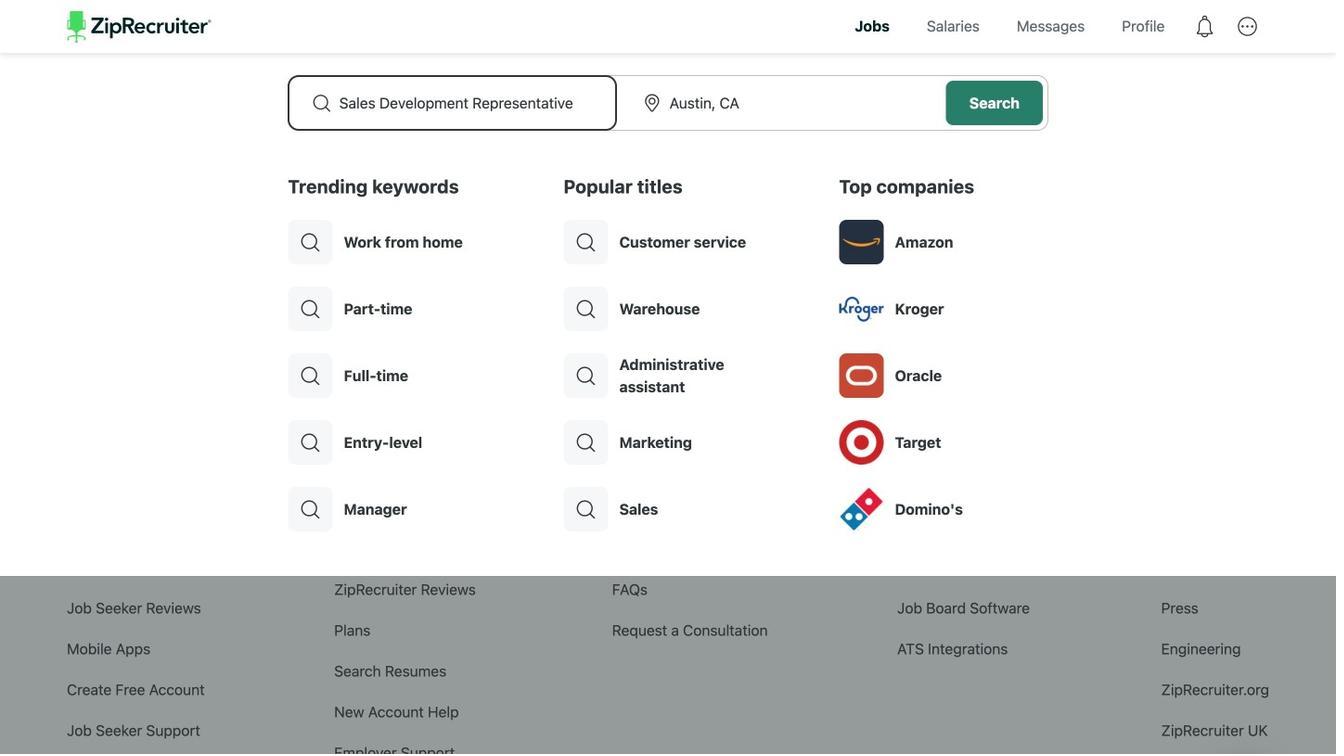 Task type: locate. For each thing, give the bounding box(es) containing it.
domino's logo image
[[840, 487, 884, 532]]

1 vertical spatial ziprecruiter image
[[645, 175, 692, 255]]

ziprecruiter image
[[67, 11, 211, 43], [645, 175, 692, 255]]

0 horizontal spatial ziprecruiter image
[[67, 11, 211, 43]]

target logo image
[[840, 420, 884, 465]]

kroger logo image
[[840, 287, 884, 331]]

Search location or remote field
[[670, 92, 924, 114]]

Search job title field
[[339, 92, 593, 114]]

0 vertical spatial ziprecruiter image
[[67, 11, 211, 43]]

oracle logo image
[[840, 353, 884, 398]]



Task type: describe. For each thing, give the bounding box(es) containing it.
1 horizontal spatial ziprecruiter image
[[645, 175, 692, 255]]

amazon logo image
[[840, 220, 884, 264]]



Task type: vqa. For each thing, say whether or not it's contained in the screenshot.
Speech Language Pathologist - California "image"
no



